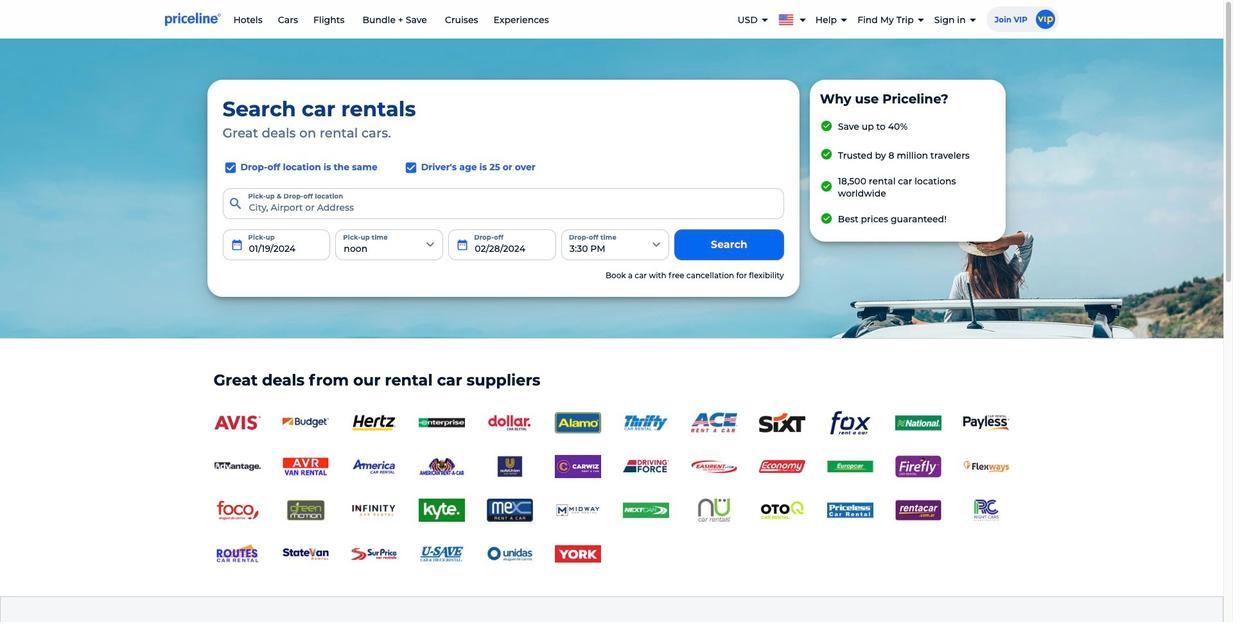Task type: describe. For each thing, give the bounding box(es) containing it.
state van rental image
[[282, 542, 329, 566]]

priceless image
[[827, 499, 874, 522]]

thrifty image
[[623, 411, 669, 435]]

driving force image
[[623, 455, 669, 478]]

national image
[[895, 411, 942, 435]]

fox image
[[827, 411, 874, 435]]

u save image
[[419, 542, 465, 566]]

rentacar image
[[895, 499, 942, 522]]

enterprise image
[[419, 411, 465, 435]]

surprice image
[[351, 542, 397, 566]]

vip badge icon image
[[1036, 10, 1055, 29]]

Pick-up field
[[223, 229, 331, 260]]

autounion image
[[487, 455, 533, 478]]

infinity image
[[351, 499, 397, 522]]

flexways image
[[964, 455, 1010, 478]]

routes image
[[214, 542, 261, 566]]

payless image
[[964, 415, 1010, 431]]

carwiz image
[[555, 455, 601, 478]]

City, Airport or Address text field
[[223, 188, 784, 219]]

american image
[[419, 455, 465, 478]]

europcar image
[[827, 455, 874, 478]]

dollar image
[[487, 411, 533, 435]]

midway image
[[555, 499, 601, 522]]

priceline.com home image
[[165, 12, 221, 26]]

calendar image
[[456, 238, 469, 251]]



Task type: locate. For each thing, give the bounding box(es) containing it.
unidas image
[[487, 542, 533, 566]]

nextcar image
[[623, 499, 669, 522]]

foco image
[[214, 499, 261, 522]]

york image
[[555, 542, 601, 566]]

mex image
[[487, 499, 533, 522]]

calendar image
[[230, 238, 243, 251]]

advantage image
[[214, 455, 261, 478]]

airport van rental image
[[282, 455, 329, 478]]

hertz image
[[351, 411, 397, 435]]

budget image
[[282, 411, 329, 435]]

easirent image
[[691, 455, 737, 478]]

Drop-off field
[[449, 229, 557, 260]]

america car rental image
[[351, 455, 397, 478]]

ace image
[[691, 411, 737, 435]]

green motion image
[[282, 499, 329, 522]]

en us image
[[779, 12, 799, 25]]

alamo image
[[555, 411, 601, 435]]

sixt image
[[759, 411, 806, 435]]

otoq image
[[759, 499, 806, 522]]

economy image
[[759, 455, 806, 478]]

firefly image
[[895, 455, 942, 478]]

kyte image
[[419, 499, 465, 522]]

right cars image
[[964, 499, 1010, 522]]

nü image
[[691, 499, 737, 522]]

avis image
[[214, 411, 261, 435]]



Task type: vqa. For each thing, say whether or not it's contained in the screenshot.
ALAMO Image
yes



